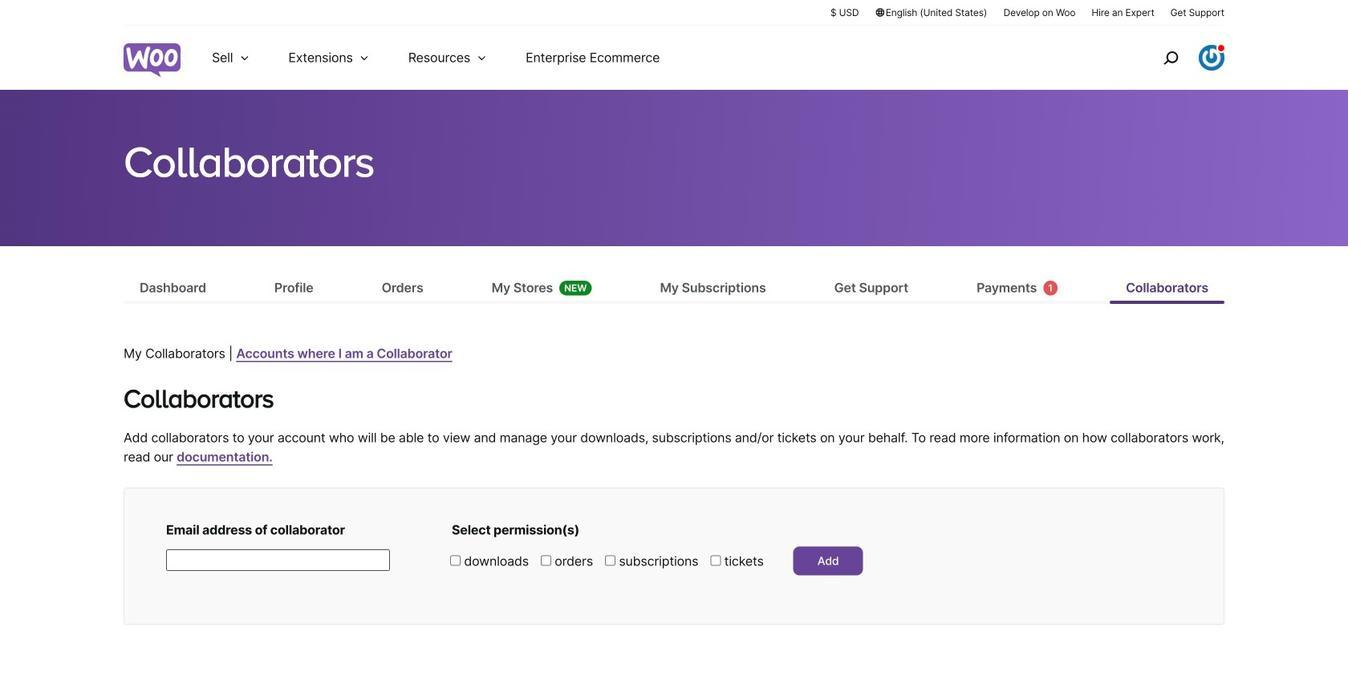 Task type: locate. For each thing, give the bounding box(es) containing it.
search image
[[1158, 45, 1184, 71]]

None checkbox
[[541, 556, 551, 566]]

None checkbox
[[450, 556, 461, 566], [605, 556, 616, 566], [711, 556, 721, 566], [450, 556, 461, 566], [605, 556, 616, 566], [711, 556, 721, 566]]

service navigation menu element
[[1129, 32, 1225, 84]]

open account menu image
[[1199, 45, 1225, 71]]



